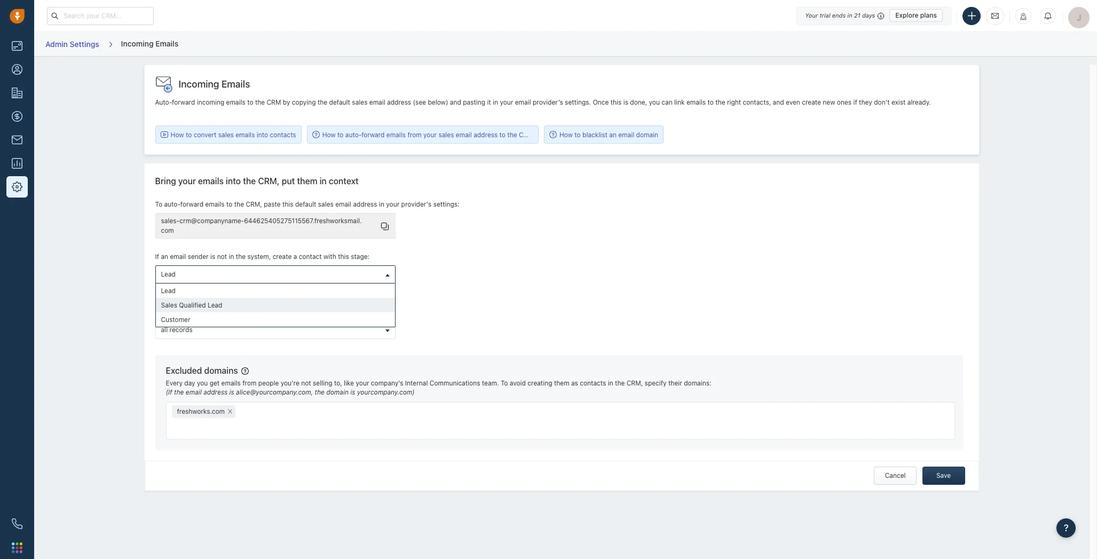 Task type: locate. For each thing, give the bounding box(es) containing it.
how inside how to convert sales emails into contacts link
[[171, 131, 184, 139]]

crm, inside every day you get emails from people you're not selling to, like your company's internal communications team. to avoid creating them as contacts in the crm, specify their domains: (if the email address is alice@yourcompany.com, the domain is yourcompany.com)
[[627, 379, 643, 387]]

save button
[[923, 467, 966, 485]]

incoming
[[121, 39, 154, 48], [179, 79, 219, 90]]

0 vertical spatial this
[[611, 98, 622, 106]]

is
[[624, 98, 629, 106], [210, 253, 215, 261], [201, 308, 206, 316], [229, 388, 234, 396], [351, 388, 356, 396]]

to up sales-
[[155, 200, 162, 208]]

default up 644625405275115567.freshworksmail.
[[295, 200, 316, 208]]

internal
[[405, 379, 428, 387]]

lead inside option
[[161, 287, 176, 295]]

how left convert
[[171, 131, 184, 139]]

auto- up sales-
[[164, 200, 180, 208]]

0 vertical spatial crm
[[267, 98, 281, 106]]

emails inside every day you get emails from people you're not selling to, like your company's internal communications team. to avoid creating them as contacts in the crm, specify their domains: (if the email address is alice@yourcompany.com, the domain is yourcompany.com)
[[221, 379, 241, 387]]

and right below)
[[450, 98, 461, 106]]

you
[[649, 98, 660, 106], [197, 379, 208, 387]]

contacts right "as"
[[580, 379, 607, 387]]

lead inside dropdown button
[[161, 270, 176, 278]]

provider's
[[533, 98, 563, 106]]

is left already
[[201, 308, 206, 316]]

you inside every day you get emails from people you're not selling to, like your company's internal communications team. to avoid creating them as contacts in the crm, specify their domains: (if the email address is alice@yourcompany.com, the domain is yourcompany.com)
[[197, 379, 208, 387]]

1 vertical spatial you
[[197, 379, 208, 387]]

default right copying
[[329, 98, 350, 106]]

you left get
[[197, 379, 208, 387]]

create left 'a'
[[273, 253, 292, 261]]

this right with
[[338, 253, 349, 261]]

admin settings
[[45, 39, 99, 49]]

1 vertical spatial contacts
[[580, 379, 607, 387]]

sender down crm@companyname-
[[188, 253, 209, 261]]

once
[[593, 98, 609, 106]]

1 vertical spatial them
[[554, 379, 570, 387]]

the right copying
[[318, 98, 328, 106]]

None search field
[[236, 405, 249, 418]]

1 vertical spatial if
[[155, 308, 159, 316]]

1 vertical spatial emails
[[222, 79, 250, 90]]

email inside every day you get emails from people you're not selling to, like your company's internal communications team. to avoid creating them as contacts in the crm, specify their domains: (if the email address is alice@yourcompany.com, the domain is yourcompany.com)
[[186, 388, 202, 396]]

settings:
[[434, 200, 460, 208]]

domains:
[[684, 379, 712, 387]]

emails
[[156, 39, 179, 48], [222, 79, 250, 90]]

1 horizontal spatial you
[[649, 98, 660, 106]]

1 vertical spatial auto-
[[164, 200, 180, 208]]

your right 'it'
[[500, 98, 514, 106]]

how to auto-forward emails from your sales email address to the crm link
[[312, 130, 534, 139]]

sender up records
[[179, 308, 200, 316]]

to
[[247, 98, 253, 106], [708, 98, 714, 106], [186, 131, 192, 139], [338, 131, 344, 139], [500, 131, 506, 139], [575, 131, 581, 139], [227, 200, 233, 208], [287, 308, 293, 316]]

address inside every day you get emails from people you're not selling to, like your company's internal communications team. to avoid creating them as contacts in the crm, specify their domains: (if the email address is alice@yourcompany.com, the domain is yourcompany.com)
[[204, 388, 228, 396]]

1 vertical spatial crm
[[519, 131, 534, 139]]

1 if from the top
[[155, 253, 159, 261]]

0 horizontal spatial incoming
[[121, 39, 154, 48]]

1 vertical spatial incoming emails
[[179, 79, 250, 90]]

email down "pasting"
[[456, 131, 472, 139]]

0 vertical spatial if
[[155, 253, 159, 261]]

1 vertical spatial to
[[501, 379, 508, 387]]

the left right
[[716, 98, 726, 106]]

how inside how to blacklist an email domain link
[[560, 131, 573, 139]]

not right you're
[[301, 379, 311, 387]]

not
[[217, 253, 227, 261], [301, 379, 311, 387]]

lead
[[161, 270, 176, 278], [161, 287, 176, 295], [208, 301, 222, 309]]

in right "as"
[[608, 379, 614, 387]]

1 horizontal spatial link
[[675, 98, 685, 106]]

team.
[[482, 379, 499, 387]]

from down (see
[[408, 131, 422, 139]]

lead for list box containing lead
[[161, 287, 176, 295]]

into up crm@companyname-
[[226, 176, 241, 186]]

2 if from the top
[[155, 308, 159, 316]]

2 how from the left
[[322, 131, 336, 139]]

the left put
[[243, 176, 256, 186]]

incoming down search your crm... text box
[[121, 39, 154, 48]]

already.
[[908, 98, 932, 106]]

their
[[669, 379, 683, 387]]

in inside every day you get emails from people you're not selling to, like your company's internal communications team. to avoid creating them as contacts in the crm, specify their domains: (if the email address is alice@yourcompany.com, the domain is yourcompany.com)
[[608, 379, 614, 387]]

can
[[662, 98, 673, 106]]

how for how to blacklist an email domain
[[560, 131, 573, 139]]

auto-
[[346, 131, 362, 139], [164, 200, 180, 208]]

stage:
[[351, 253, 370, 261]]

create left new
[[803, 98, 822, 106]]

an right blacklist
[[610, 131, 617, 139]]

your trial ends in 21 days
[[806, 12, 876, 19]]

incoming emails
[[121, 39, 179, 48], [179, 79, 250, 90]]

them right put
[[297, 176, 318, 186]]

0 vertical spatial auto-
[[346, 131, 362, 139]]

to left avoid
[[501, 379, 508, 387]]

1 horizontal spatial from
[[408, 131, 422, 139]]

click to learn how to exclude email domains image
[[241, 367, 249, 375]]

link up all records button
[[257, 308, 268, 316]]

how
[[171, 131, 184, 139], [322, 131, 336, 139], [560, 131, 573, 139]]

settings.
[[565, 98, 591, 106]]

from inside every day you get emails from people you're not selling to, like your company's internal communications team. to avoid creating them as contacts in the crm, specify their domains: (if the email address is alice@yourcompany.com, the domain is yourcompany.com)
[[243, 379, 257, 387]]

0 vertical spatial create
[[803, 98, 822, 106]]

contacts,
[[743, 98, 772, 106]]

the down bring your emails into the crm, put them in context
[[234, 200, 244, 208]]

if
[[155, 253, 159, 261], [155, 308, 159, 316]]

0 horizontal spatial how
[[171, 131, 184, 139]]

crm left by
[[267, 98, 281, 106]]

sales-crm@companyname-644625405275115567.freshworksmail. com
[[161, 217, 362, 234]]

not left "system,"
[[217, 253, 227, 261]]

by
[[283, 98, 290, 106]]

0 horizontal spatial link
[[257, 308, 268, 316]]

domain
[[637, 131, 659, 139], [327, 388, 349, 396]]

1 how from the left
[[171, 131, 184, 139]]

done,
[[631, 98, 648, 106]]

sender
[[188, 253, 209, 261], [179, 308, 200, 316]]

1 horizontal spatial create
[[803, 98, 822, 106]]

email left provider's
[[515, 98, 531, 106]]

exist
[[892, 98, 906, 106]]

1 horizontal spatial how
[[322, 131, 336, 139]]

list box
[[156, 284, 395, 327]]

21
[[855, 12, 861, 19]]

1 horizontal spatial default
[[329, 98, 350, 106]]

crm down auto-forward incoming emails to the crm by copying the default sales email address (see below) and pasting it in your email provider's settings. once this is done, you can link emails to the right contacts, and even create new ones if they don't exist already.
[[519, 131, 534, 139]]

you're
[[281, 379, 300, 387]]

× button
[[225, 405, 236, 417]]

auto- up 'context'
[[346, 131, 362, 139]]

day
[[184, 379, 195, 387]]

1 vertical spatial from
[[243, 379, 257, 387]]

creating
[[528, 379, 553, 387]]

from for people
[[243, 379, 257, 387]]

in left provider's
[[379, 200, 385, 208]]

1 horizontal spatial not
[[301, 379, 311, 387]]

how up 'context'
[[322, 131, 336, 139]]

1 vertical spatial domain
[[327, 388, 349, 396]]

crm, left paste on the top left of page
[[246, 200, 262, 208]]

0 horizontal spatial and
[[450, 98, 461, 106]]

this right paste on the top left of page
[[283, 200, 294, 208]]

if for if an email sender is not in the system, create a contact with this stage:
[[155, 253, 159, 261]]

Search your CRM... text field
[[47, 7, 154, 25]]

to left blacklist
[[575, 131, 581, 139]]

to up 'context'
[[338, 131, 344, 139]]

incoming up "incoming" on the top of page
[[179, 79, 219, 90]]

1 horizontal spatial to
[[501, 379, 508, 387]]

address down get
[[204, 388, 228, 396]]

to left convert
[[186, 131, 192, 139]]

2 horizontal spatial how
[[560, 131, 573, 139]]

is up × button
[[229, 388, 234, 396]]

0 horizontal spatial you
[[197, 379, 208, 387]]

1 vertical spatial this
[[283, 200, 294, 208]]

right
[[728, 98, 742, 106]]

1 horizontal spatial contacts
[[580, 379, 607, 387]]

this right once
[[611, 98, 622, 106]]

in right already
[[232, 308, 237, 316]]

ends
[[833, 12, 846, 19]]

email down 'com'
[[170, 253, 186, 261]]

0 horizontal spatial them
[[297, 176, 318, 186]]

crm, left specify
[[627, 379, 643, 387]]

0 horizontal spatial from
[[243, 379, 257, 387]]

with
[[324, 253, 336, 261]]

1 horizontal spatial and
[[773, 98, 785, 106]]

domain down done,
[[637, 131, 659, 139]]

is down crm@companyname-
[[210, 253, 215, 261]]

days
[[863, 12, 876, 19]]

1 horizontal spatial an
[[610, 131, 617, 139]]

0 vertical spatial not
[[217, 253, 227, 261]]

0 horizontal spatial domain
[[327, 388, 349, 396]]

0 vertical spatial you
[[649, 98, 660, 106]]

freshworks.com
[[177, 408, 225, 416]]

link
[[675, 98, 685, 106], [257, 308, 268, 316]]

0 horizontal spatial to
[[155, 200, 162, 208]]

bring your emails into the crm, put them in context
[[155, 176, 359, 186]]

0 vertical spatial domain
[[637, 131, 659, 139]]

sales
[[161, 301, 177, 309]]

0 vertical spatial incoming emails
[[121, 39, 179, 48]]

crm, right already
[[239, 308, 255, 316]]

email
[[370, 98, 386, 106], [515, 98, 531, 106], [456, 131, 472, 139], [619, 131, 635, 139], [336, 200, 352, 208], [170, 253, 186, 261], [161, 308, 177, 316], [270, 308, 286, 316], [186, 388, 202, 396]]

avoid
[[510, 379, 526, 387]]

1 and from the left
[[450, 98, 461, 106]]

customer option
[[156, 313, 395, 327]]

a
[[294, 253, 297, 261]]

1 vertical spatial an
[[161, 253, 168, 261]]

how inside how to auto-forward emails from your sales email address to the crm link
[[322, 131, 336, 139]]

0 horizontal spatial contacts
[[270, 131, 296, 139]]

2 vertical spatial lead
[[208, 301, 222, 309]]

to,
[[334, 379, 342, 387]]

1 vertical spatial link
[[257, 308, 268, 316]]

email up all records button
[[270, 308, 286, 316]]

0 horizontal spatial an
[[161, 253, 168, 261]]

how to convert sales emails into contacts
[[171, 131, 296, 139]]

1 horizontal spatial them
[[554, 379, 570, 387]]

them inside every day you get emails from people you're not selling to, like your company's internal communications team. to avoid creating them as contacts in the crm, specify their domains: (if the email address is alice@yourcompany.com, the domain is yourcompany.com)
[[554, 379, 570, 387]]

them left "as"
[[554, 379, 570, 387]]

your left provider's
[[386, 200, 400, 208]]

contacts inside every day you get emails from people you're not selling to, like your company's internal communications team. to avoid creating them as contacts in the crm, specify their domains: (if the email address is alice@yourcompany.com, the domain is yourcompany.com)
[[580, 379, 607, 387]]

explore plans link
[[890, 9, 943, 22]]

how left blacklist
[[560, 131, 573, 139]]

the down auto-forward incoming emails to the crm by copying the default sales email address (see below) and pasting it in your email provider's settings. once this is done, you can link emails to the right contacts, and even create new ones if they don't exist already.
[[508, 131, 517, 139]]

an down 'com'
[[161, 253, 168, 261]]

1 vertical spatial lead
[[161, 287, 176, 295]]

1 vertical spatial default
[[295, 200, 316, 208]]

0 vertical spatial into
[[257, 131, 268, 139]]

domain down to,
[[327, 388, 349, 396]]

it
[[487, 98, 491, 106]]

2 vertical spatial forward
[[180, 200, 204, 208]]

and
[[450, 98, 461, 106], [773, 98, 785, 106]]

from for your
[[408, 131, 422, 139]]

default
[[329, 98, 350, 106], [295, 200, 316, 208]]

crm,
[[258, 176, 280, 186], [246, 200, 262, 208], [239, 308, 255, 316], [627, 379, 643, 387]]

this
[[611, 98, 622, 106], [283, 200, 294, 208], [338, 253, 349, 261]]

1 vertical spatial not
[[301, 379, 311, 387]]

2 horizontal spatial this
[[611, 98, 622, 106]]

admin settings link
[[45, 36, 100, 52]]

trial
[[820, 12, 831, 19]]

if an email sender is not in the system, create a contact with this stage:
[[155, 253, 370, 261]]

is down "like"
[[351, 388, 356, 396]]

0 vertical spatial incoming
[[121, 39, 154, 48]]

sales qualified lead option
[[156, 298, 395, 313]]

below)
[[428, 98, 448, 106]]

1 horizontal spatial into
[[257, 131, 268, 139]]

link right can
[[675, 98, 685, 106]]

into
[[257, 131, 268, 139], [226, 176, 241, 186]]

email image
[[992, 11, 1000, 20]]

0 vertical spatial lead
[[161, 270, 176, 278]]

to up crm@companyname-
[[227, 200, 233, 208]]

0 vertical spatial from
[[408, 131, 422, 139]]

from down click to learn how to exclude email domains icon
[[243, 379, 257, 387]]

your
[[500, 98, 514, 106], [424, 131, 437, 139], [178, 176, 196, 186], [386, 200, 400, 208], [356, 379, 369, 387]]

contacts down by
[[270, 131, 296, 139]]

email right blacklist
[[619, 131, 635, 139]]

0 vertical spatial contacts
[[270, 131, 296, 139]]

the left specify
[[615, 379, 625, 387]]

0 vertical spatial link
[[675, 98, 685, 106]]

in
[[848, 12, 853, 19], [493, 98, 498, 106], [320, 176, 327, 186], [379, 200, 385, 208], [229, 253, 234, 261], [232, 308, 237, 316], [608, 379, 614, 387]]

0 horizontal spatial create
[[273, 253, 292, 261]]

and left even
[[773, 98, 785, 106]]

lead option
[[156, 284, 395, 298]]

0 vertical spatial to
[[155, 200, 162, 208]]

sales
[[352, 98, 368, 106], [218, 131, 234, 139], [439, 131, 454, 139], [318, 200, 334, 208]]

1 horizontal spatial domain
[[637, 131, 659, 139]]

3 how from the left
[[560, 131, 573, 139]]

in left 21
[[848, 12, 853, 19]]

0 horizontal spatial into
[[226, 176, 241, 186]]

into up bring your emails into the crm, put them in context
[[257, 131, 268, 139]]

your right "like"
[[356, 379, 369, 387]]

forward
[[172, 98, 195, 106], [362, 131, 385, 139], [180, 200, 204, 208]]

1 horizontal spatial incoming
[[179, 79, 219, 90]]

email down the "day"
[[186, 388, 202, 396]]

0 vertical spatial emails
[[156, 39, 179, 48]]

how for how to convert sales emails into contacts
[[171, 131, 184, 139]]

1 horizontal spatial this
[[338, 253, 349, 261]]

you left can
[[649, 98, 660, 106]]

already
[[208, 308, 230, 316]]

your down below)
[[424, 131, 437, 139]]



Task type: vqa. For each thing, say whether or not it's contained in the screenshot.
Group
no



Task type: describe. For each thing, give the bounding box(es) containing it.
selling
[[313, 379, 333, 387]]

ones
[[838, 98, 852, 106]]

provider's
[[401, 200, 432, 208]]

yourcompany.com)
[[357, 388, 415, 396]]

bring
[[155, 176, 176, 186]]

0 horizontal spatial crm
[[267, 98, 281, 106]]

freshworks switcher image
[[12, 543, 22, 553]]

1 vertical spatial forward
[[362, 131, 385, 139]]

how for how to auto-forward emails from your sales email address to the crm
[[322, 131, 336, 139]]

1 vertical spatial create
[[273, 253, 292, 261]]

×
[[227, 405, 233, 417]]

0 vertical spatial sender
[[188, 253, 209, 261]]

the left by
[[255, 98, 265, 106]]

in right 'it'
[[493, 98, 498, 106]]

the right "(if"
[[174, 388, 184, 396]]

(see
[[413, 98, 426, 106]]

how to blacklist an email domain
[[560, 131, 659, 139]]

context
[[329, 176, 359, 186]]

cancel button
[[875, 467, 917, 485]]

if email sender is already in crm, link email to
[[155, 308, 293, 316]]

incoming
[[197, 98, 224, 106]]

0 vertical spatial forward
[[172, 98, 195, 106]]

0 vertical spatial default
[[329, 98, 350, 106]]

if
[[854, 98, 858, 106]]

domain inside every day you get emails from people you're not selling to, like your company's internal communications team. to avoid creating them as contacts in the crm, specify their domains: (if the email address is alice@yourcompany.com, the domain is yourcompany.com)
[[327, 388, 349, 396]]

all
[[161, 326, 168, 334]]

in left "system,"
[[229, 253, 234, 261]]

admin
[[45, 39, 68, 49]]

to inside every day you get emails from people you're not selling to, like your company's internal communications team. to avoid creating them as contacts in the crm, specify their domains: (if the email address is alice@yourcompany.com, the domain is yourcompany.com)
[[501, 379, 508, 387]]

your right bring
[[178, 176, 196, 186]]

2 and from the left
[[773, 98, 785, 106]]

email down 'context'
[[336, 200, 352, 208]]

1 vertical spatial sender
[[179, 308, 200, 316]]

to up all records button
[[287, 308, 293, 316]]

records
[[170, 326, 193, 334]]

0 horizontal spatial this
[[283, 200, 294, 208]]

2 vertical spatial this
[[338, 253, 349, 261]]

auto-
[[155, 98, 172, 106]]

to left by
[[247, 98, 253, 106]]

save
[[937, 472, 951, 480]]

every
[[166, 379, 183, 387]]

qualified
[[179, 301, 206, 309]]

explore plans
[[896, 11, 938, 19]]

list box containing lead
[[156, 284, 395, 327]]

new
[[823, 98, 836, 106]]

to left right
[[708, 98, 714, 106]]

0 horizontal spatial auto-
[[164, 200, 180, 208]]

1 vertical spatial incoming
[[179, 79, 219, 90]]

in left 'context'
[[320, 176, 327, 186]]

don't
[[875, 98, 890, 106]]

how to convert sales emails into contacts link
[[161, 130, 296, 139]]

email up all
[[161, 308, 177, 316]]

cancel
[[886, 472, 906, 480]]

explore
[[896, 11, 919, 19]]

like
[[344, 379, 354, 387]]

your inside every day you get emails from people you're not selling to, like your company's internal communications team. to avoid creating them as contacts in the crm, specify their domains: (if the email address is alice@yourcompany.com, the domain is yourcompany.com)
[[356, 379, 369, 387]]

people
[[258, 379, 279, 387]]

(if
[[166, 388, 172, 396]]

how to auto-forward emails from your sales email address to the crm
[[322, 131, 534, 139]]

lead for lead dropdown button
[[161, 270, 176, 278]]

all records
[[161, 326, 193, 334]]

copying
[[292, 98, 316, 106]]

not inside every day you get emails from people you're not selling to, like your company's internal communications team. to avoid creating them as contacts in the crm, specify their domains: (if the email address is alice@yourcompany.com, the domain is yourcompany.com)
[[301, 379, 311, 387]]

convert
[[194, 131, 217, 139]]

domains
[[204, 366, 238, 376]]

sales qualified lead
[[161, 301, 222, 309]]

plans
[[921, 11, 938, 19]]

0 horizontal spatial not
[[217, 253, 227, 261]]

to down auto-forward incoming emails to the crm by copying the default sales email address (see below) and pasting it in your email provider's settings. once this is done, you can link emails to the right contacts, and even create new ones if they don't exist already.
[[500, 131, 506, 139]]

your
[[806, 12, 819, 19]]

the left "system,"
[[236, 253, 246, 261]]

settings
[[70, 39, 99, 49]]

644625405275115567.freshworksmail.
[[244, 217, 362, 225]]

company's
[[371, 379, 404, 387]]

address left (see
[[387, 98, 411, 106]]

paste
[[264, 200, 281, 208]]

excluded
[[166, 366, 202, 376]]

address down 'context'
[[353, 200, 377, 208]]

crm, left put
[[258, 176, 280, 186]]

com
[[161, 226, 174, 234]]

0 horizontal spatial emails
[[156, 39, 179, 48]]

contacts inside how to convert sales emails into contacts link
[[270, 131, 296, 139]]

1 vertical spatial into
[[226, 176, 241, 186]]

phone element
[[6, 513, 28, 535]]

auto-forward incoming emails to the crm by copying the default sales email address (see below) and pasting it in your email provider's settings. once this is done, you can link emails to the right contacts, and even create new ones if they don't exist already.
[[155, 98, 932, 106]]

contact
[[299, 253, 322, 261]]

even
[[786, 98, 801, 106]]

put
[[282, 176, 295, 186]]

lead inside option
[[208, 301, 222, 309]]

if for if email sender is already in crm, link email to
[[155, 308, 159, 316]]

alice@yourcompany.com,
[[236, 388, 313, 396]]

all records button
[[155, 321, 396, 339]]

blacklist
[[583, 131, 608, 139]]

to auto-forward emails to the crm, paste this default sales email address in your provider's settings:
[[155, 200, 460, 208]]

is left done,
[[624, 98, 629, 106]]

sales-
[[161, 217, 180, 225]]

crm@companyname-
[[180, 217, 244, 225]]

lead button
[[155, 266, 396, 284]]

address down 'it'
[[474, 131, 498, 139]]

1 horizontal spatial emails
[[222, 79, 250, 90]]

system,
[[248, 253, 271, 261]]

0 vertical spatial an
[[610, 131, 617, 139]]

1 horizontal spatial auto-
[[346, 131, 362, 139]]

pasting
[[463, 98, 486, 106]]

specify
[[645, 379, 667, 387]]

get
[[210, 379, 220, 387]]

the down selling in the left of the page
[[315, 388, 325, 396]]

0 vertical spatial them
[[297, 176, 318, 186]]

as
[[572, 379, 579, 387]]

email left (see
[[370, 98, 386, 106]]

phone image
[[12, 519, 22, 529]]

communications
[[430, 379, 480, 387]]

excluded domains
[[166, 366, 238, 376]]

customer
[[161, 316, 190, 324]]

0 horizontal spatial default
[[295, 200, 316, 208]]

1 horizontal spatial crm
[[519, 131, 534, 139]]



